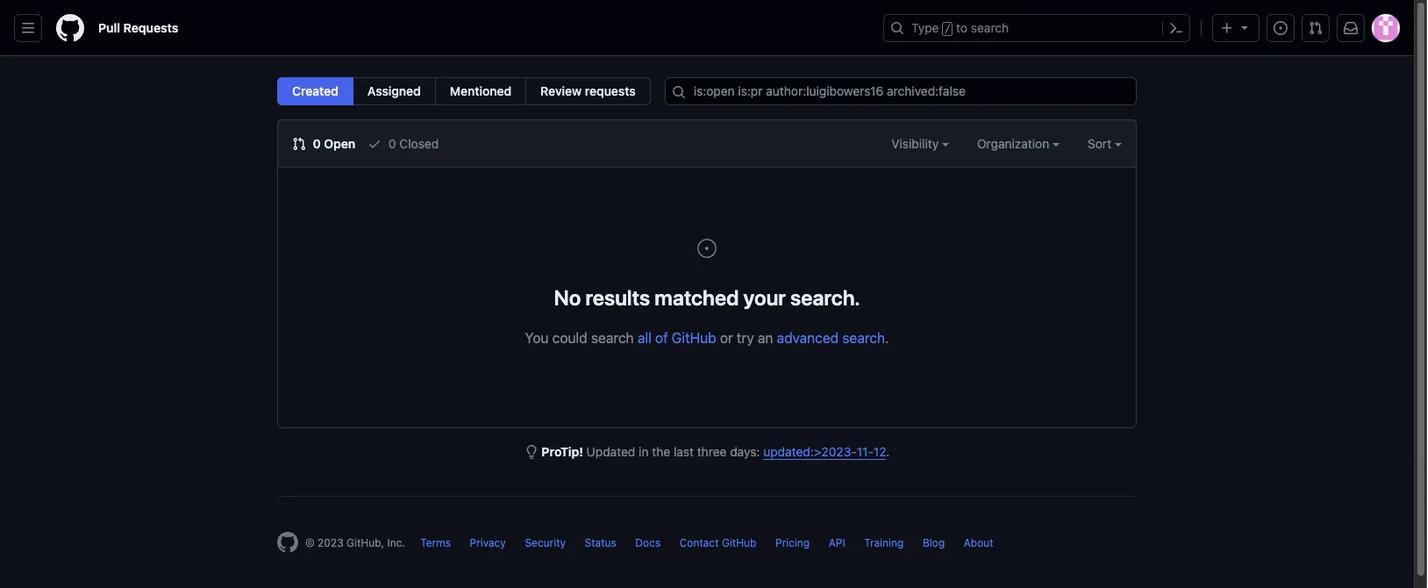 Task type: locate. For each thing, give the bounding box(es) containing it.
0 right check icon
[[389, 136, 396, 151]]

could
[[553, 330, 588, 346]]

docs
[[636, 536, 661, 549]]

created link
[[277, 77, 353, 105]]

0 vertical spatial github
[[672, 330, 717, 346]]

1 vertical spatial issue opened image
[[697, 238, 718, 259]]

terms link
[[421, 536, 451, 549]]

an
[[758, 330, 774, 346]]

2 horizontal spatial search
[[971, 20, 1009, 35]]

api
[[829, 536, 846, 549]]

try
[[737, 330, 754, 346]]

api link
[[829, 536, 846, 549]]

0 vertical spatial issue opened image
[[1274, 21, 1288, 35]]

2023
[[318, 536, 344, 549]]

search
[[971, 20, 1009, 35], [591, 330, 634, 346], [843, 330, 886, 346]]

search image
[[672, 85, 686, 99]]

1 horizontal spatial github
[[722, 536, 757, 549]]

© 2023 github, inc.
[[305, 536, 405, 549]]

Search all issues text field
[[665, 77, 1137, 105]]

organization
[[978, 136, 1053, 151]]

contact github link
[[680, 536, 757, 549]]

advanced
[[777, 330, 839, 346]]

sort
[[1088, 136, 1112, 151]]

0 horizontal spatial issue opened image
[[697, 238, 718, 259]]

0 vertical spatial .
[[886, 330, 889, 346]]

homepage image
[[277, 532, 298, 553]]

mentioned
[[450, 83, 512, 98]]

1 horizontal spatial 0
[[389, 136, 396, 151]]

about link
[[964, 536, 994, 549]]

0 horizontal spatial 0
[[313, 136, 321, 151]]

last
[[674, 444, 694, 459]]

inc.
[[387, 536, 405, 549]]

visibility button
[[892, 134, 950, 153]]

review
[[541, 83, 582, 98]]

git pull request image
[[292, 137, 306, 151]]

0 horizontal spatial github
[[672, 330, 717, 346]]

0 inside "link"
[[313, 136, 321, 151]]

security
[[525, 536, 566, 549]]

search right to
[[971, 20, 1009, 35]]

all
[[638, 330, 652, 346]]

privacy link
[[470, 536, 506, 549]]

pull
[[98, 20, 120, 35]]

no
[[554, 285, 581, 310]]

. right advanced
[[886, 330, 889, 346]]

Issues search field
[[665, 77, 1137, 105]]

1 horizontal spatial search
[[843, 330, 886, 346]]

search left all
[[591, 330, 634, 346]]

updated:>2023-
[[764, 444, 857, 459]]

0 right git pull request image on the top left of the page
[[313, 136, 321, 151]]

contact github
[[680, 536, 757, 549]]

github
[[672, 330, 717, 346], [722, 536, 757, 549]]

closed
[[400, 136, 439, 151]]

security link
[[525, 536, 566, 549]]

12
[[874, 444, 887, 459]]

created
[[292, 83, 339, 98]]

days:
[[730, 444, 760, 459]]

.
[[886, 330, 889, 346], [887, 444, 890, 459]]

search.
[[791, 285, 861, 310]]

command palette image
[[1170, 21, 1184, 35]]

1 vertical spatial github
[[722, 536, 757, 549]]

check image
[[368, 137, 382, 151]]

requests
[[585, 83, 636, 98]]

blog link
[[923, 536, 945, 549]]

. right 11-
[[887, 444, 890, 459]]

search down "search."
[[843, 330, 886, 346]]

github right of
[[672, 330, 717, 346]]

issue opened image left git pull request icon
[[1274, 21, 1288, 35]]

issue opened image
[[1274, 21, 1288, 35], [697, 238, 718, 259]]

©
[[305, 536, 315, 549]]

/
[[945, 23, 951, 35]]

visibility
[[892, 136, 943, 151]]

plus image
[[1221, 21, 1235, 35]]

git pull request image
[[1309, 21, 1323, 35]]

issue opened image up no results matched your search.
[[697, 238, 718, 259]]

0
[[313, 136, 321, 151], [389, 136, 396, 151]]

the
[[652, 444, 671, 459]]

training
[[865, 536, 904, 549]]

three
[[697, 444, 727, 459]]

contact
[[680, 536, 719, 549]]

0 horizontal spatial search
[[591, 330, 634, 346]]

matched
[[655, 285, 739, 310]]

1 0 from the left
[[313, 136, 321, 151]]

11-
[[857, 444, 874, 459]]

2 0 from the left
[[389, 136, 396, 151]]

github right contact
[[722, 536, 757, 549]]

terms
[[421, 536, 451, 549]]



Task type: describe. For each thing, give the bounding box(es) containing it.
light bulb image
[[524, 445, 539, 459]]

0 closed
[[385, 136, 439, 151]]

status
[[585, 536, 617, 549]]

assigned link
[[353, 77, 436, 105]]

training link
[[865, 536, 904, 549]]

protip! updated in the last three days: updated:>2023-11-12 .
[[542, 444, 890, 459]]

about
[[964, 536, 994, 549]]

requests
[[123, 20, 179, 35]]

of
[[656, 330, 668, 346]]

open
[[324, 136, 356, 151]]

1 horizontal spatial issue opened image
[[1274, 21, 1288, 35]]

0 open
[[310, 136, 356, 151]]

updated:>2023-11-12 link
[[764, 444, 887, 459]]

sort button
[[1088, 134, 1122, 153]]

to
[[957, 20, 968, 35]]

advanced search link
[[777, 330, 886, 346]]

assigned
[[368, 83, 421, 98]]

docs link
[[636, 536, 661, 549]]

0 open link
[[292, 134, 356, 153]]

updated
[[587, 444, 636, 459]]

review requests link
[[526, 77, 651, 105]]

0 closed link
[[368, 134, 439, 153]]

all of github link
[[638, 330, 717, 346]]

your
[[744, 285, 786, 310]]

you could search all of github or try an advanced search .
[[525, 330, 889, 346]]

review requests
[[541, 83, 636, 98]]

pricing link
[[776, 536, 810, 549]]

pricing
[[776, 536, 810, 549]]

or
[[720, 330, 733, 346]]

homepage image
[[56, 14, 84, 42]]

pull requests element
[[277, 77, 651, 105]]

github,
[[347, 536, 384, 549]]

results
[[586, 285, 650, 310]]

type
[[912, 20, 940, 35]]

status link
[[585, 536, 617, 549]]

no results matched your search.
[[554, 285, 861, 310]]

1 vertical spatial .
[[887, 444, 890, 459]]

triangle down image
[[1238, 20, 1252, 34]]

protip!
[[542, 444, 584, 459]]

pull requests
[[98, 20, 179, 35]]

type / to search
[[912, 20, 1009, 35]]

privacy
[[470, 536, 506, 549]]

in
[[639, 444, 649, 459]]

blog
[[923, 536, 945, 549]]

organization button
[[978, 134, 1060, 153]]

you
[[525, 330, 549, 346]]

0 for open
[[313, 136, 321, 151]]

0 for closed
[[389, 136, 396, 151]]

notifications image
[[1345, 21, 1359, 35]]

mentioned link
[[435, 77, 527, 105]]



Task type: vqa. For each thing, say whether or not it's contained in the screenshot.
0
yes



